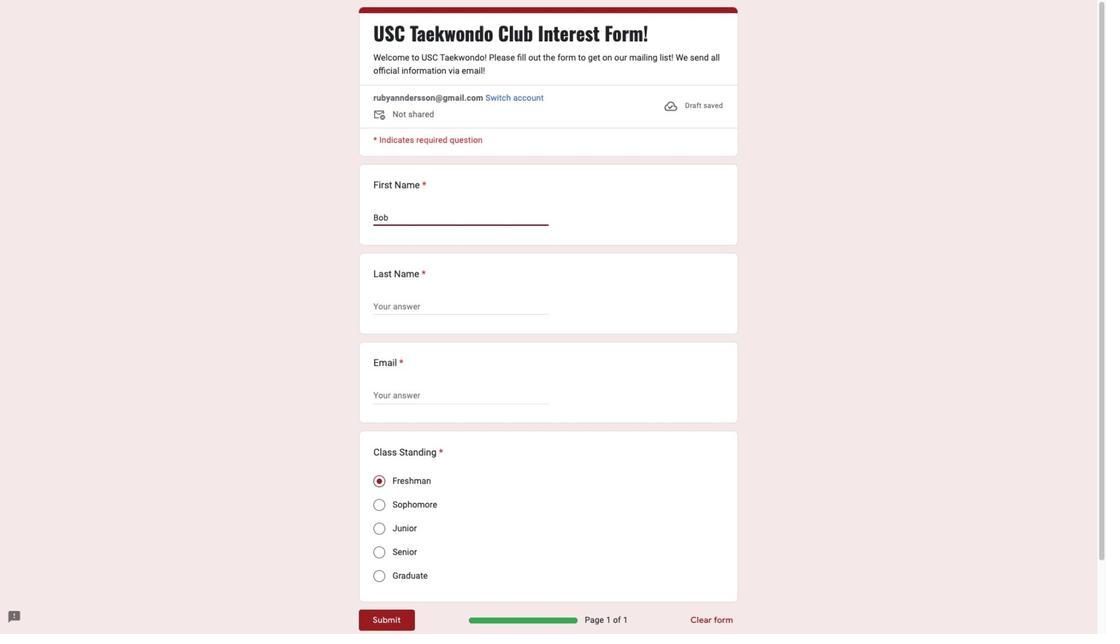 Task type: vqa. For each thing, say whether or not it's contained in the screenshot.
Rename text box
no



Task type: describe. For each thing, give the bounding box(es) containing it.
Sophomore radio
[[374, 499, 386, 511]]

Graduate radio
[[374, 570, 386, 582]]

required question element for 2nd heading
[[420, 179, 427, 193]]

2 heading from the top
[[374, 179, 427, 193]]

3 heading from the top
[[374, 268, 426, 282]]

required question element for fifth heading
[[437, 446, 443, 460]]

1 heading from the top
[[374, 21, 649, 45]]

required question element for third heading from the top
[[420, 268, 426, 282]]

freshman image
[[377, 479, 382, 484]]



Task type: locate. For each thing, give the bounding box(es) containing it.
graduate image
[[374, 570, 386, 582]]

5 heading from the top
[[374, 446, 443, 460]]

report a problem to google image
[[7, 611, 21, 625]]

required question element for 2nd heading from the bottom of the page
[[397, 357, 404, 371]]

list
[[359, 164, 738, 603]]

sophomore image
[[374, 499, 386, 511]]

Senior radio
[[374, 547, 386, 559]]

junior image
[[374, 523, 386, 535]]

senior image
[[374, 547, 386, 559]]

your email and google account are not part of your response image
[[374, 109, 388, 123]]

heading
[[374, 21, 649, 45], [374, 179, 427, 193], [374, 268, 426, 282], [374, 357, 404, 371], [374, 446, 443, 460]]

your email and google account are not part of your response image
[[374, 109, 393, 123]]

required question element
[[420, 179, 427, 193], [420, 268, 426, 282], [397, 357, 404, 371], [437, 446, 443, 460]]

progress bar
[[469, 618, 578, 624]]

Junior radio
[[374, 523, 386, 535]]

Freshman radio
[[374, 476, 386, 487]]

status
[[664, 92, 724, 120]]

None text field
[[374, 211, 549, 225], [374, 389, 549, 403], [374, 211, 549, 225], [374, 389, 549, 403]]

4 heading from the top
[[374, 357, 404, 371]]

None text field
[[374, 300, 549, 314]]



